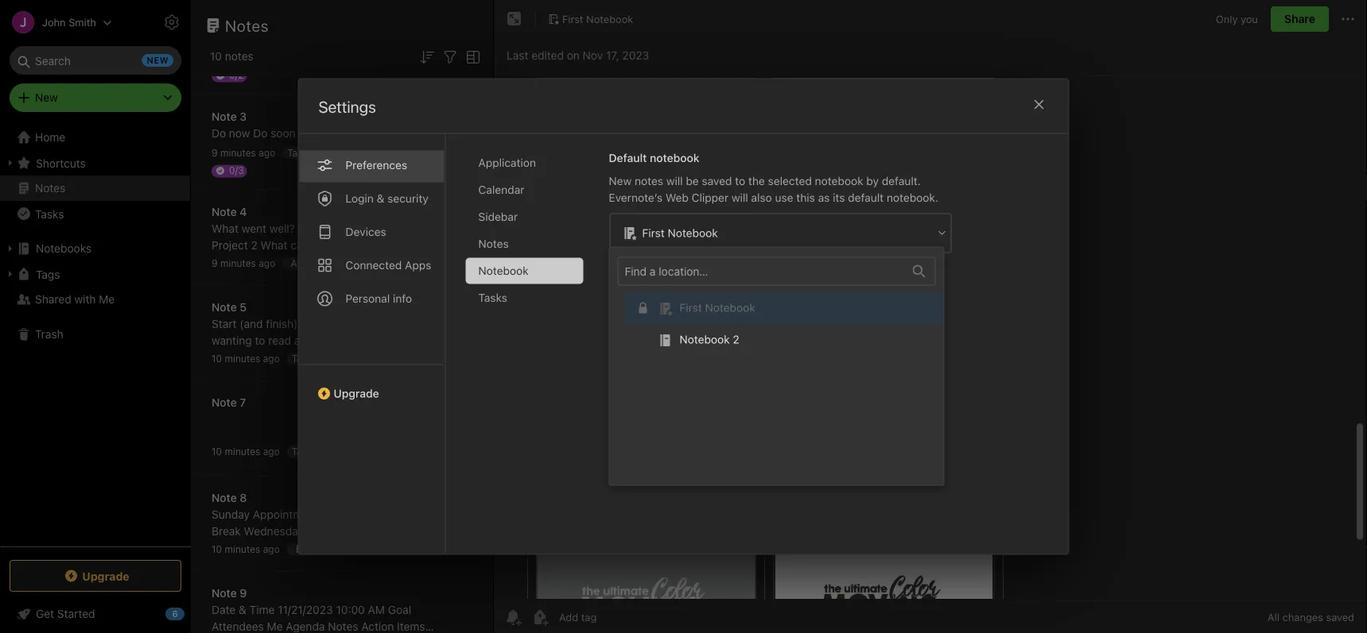 Task type: locate. For each thing, give the bounding box(es) containing it.
trash link
[[0, 322, 190, 348]]

first notebook inside button
[[562, 13, 633, 25]]

pictu...
[[268, 368, 304, 381]]

0 vertical spatial upgrade button
[[299, 365, 445, 407]]

1 for monday
[[405, 509, 410, 522]]

1 vertical spatial saved
[[1326, 612, 1355, 624]]

tasks down the notebook tab
[[478, 292, 507, 305]]

0 horizontal spatial what
[[212, 222, 239, 235]]

notebooks link
[[0, 236, 190, 262]]

notebooks
[[36, 242, 92, 255]]

the up keep
[[315, 318, 332, 331]]

& up attendees
[[239, 604, 246, 617]]

note left the 4
[[212, 206, 237, 219]]

minutes for 5
[[225, 354, 260, 365]]

10 for notes
[[210, 50, 222, 63]]

only
[[1216, 13, 1238, 25]]

all up and
[[301, 318, 312, 331]]

note left 7
[[212, 397, 237, 410]]

1 horizontal spatial notes
[[635, 175, 663, 188]]

will up web
[[666, 175, 683, 188]]

first up notebook 2
[[680, 302, 702, 315]]

1 vertical spatial will
[[732, 191, 748, 204]]

on?
[[362, 239, 381, 252]]

calendar tab
[[466, 177, 583, 203]]

new for new
[[35, 91, 58, 104]]

&
[[377, 192, 385, 205], [239, 604, 246, 617]]

notebook
[[586, 13, 633, 25], [668, 227, 718, 240], [478, 264, 529, 278], [705, 302, 755, 315], [680, 333, 730, 347]]

tasks up notebooks
[[35, 207, 64, 221]]

notes inside new notes will be saved to the selected notebook by default. evernote's web clipper will also use this as its default notebook.
[[635, 175, 663, 188]]

first inside "cell"
[[680, 302, 702, 315]]

first up 'on'
[[562, 13, 583, 25]]

1 horizontal spatial first
[[642, 227, 665, 240]]

one
[[238, 351, 257, 364]]

tag 3
[[287, 147, 312, 158]]

1 9 minutes ago from the top
[[212, 148, 275, 159]]

application tab
[[466, 150, 583, 176]]

upgrade inside tab list
[[334, 387, 379, 400]]

10 minutes ago
[[212, 354, 280, 365], [212, 447, 280, 458], [212, 544, 280, 556]]

3 inside sunday appointment monday project 1 tuesday break wednesday appointment thursday project 2 friday task 3 saturday break
[[322, 542, 328, 555]]

notes down '10:00'
[[328, 621, 358, 634]]

10 down 'sunday'
[[212, 544, 222, 556]]

3 down for
[[306, 147, 312, 158]]

0 horizontal spatial all
[[212, 351, 223, 364]]

2 vertical spatial 10 minutes ago
[[212, 544, 280, 556]]

info
[[393, 292, 412, 305]]

4 note from the top
[[212, 397, 237, 410]]

start (and finish) all the books you've been wanting to read and keep your ideas about them all in one place. tip: if you're reading a physical book, take pictu...
[[212, 318, 459, 381]]

what left the can
[[261, 239, 288, 252]]

note up start
[[212, 301, 237, 314]]

upgrade
[[334, 387, 379, 400], [82, 570, 129, 583]]

0 horizontal spatial to
[[255, 334, 265, 348]]

9 minutes ago
[[212, 148, 275, 159], [212, 258, 275, 269]]

0 vertical spatial to
[[735, 175, 745, 188]]

0 vertical spatial notebook
[[650, 152, 700, 165]]

the
[[318, 127, 335, 140], [748, 175, 765, 188], [315, 318, 332, 331]]

None search field
[[21, 46, 170, 75]]

10 for start (and finish) all the books you've been wanting to read and keep your ideas about them all in one place. tip: if you're reading a physical book, take pictu...
[[212, 354, 222, 365]]

first notebook up notebook 2
[[680, 302, 755, 315]]

0 vertical spatial notes
[[225, 50, 254, 63]]

note 4
[[212, 206, 247, 219]]

2 well? from the left
[[424, 222, 450, 235]]

web
[[666, 191, 689, 204]]

break down thursday
[[380, 542, 410, 555]]

1 horizontal spatial what
[[261, 239, 288, 252]]

notebook.
[[887, 191, 939, 204]]

break
[[212, 525, 241, 539], [380, 542, 410, 555]]

0 vertical spatial 9 minutes ago
[[212, 148, 275, 159]]

1 vertical spatial first notebook
[[642, 227, 718, 240]]

1 horizontal spatial tab list
[[466, 150, 596, 555]]

note up date
[[212, 587, 237, 601]]

saved right changes
[[1326, 612, 1355, 624]]

9 minutes ago down went
[[212, 258, 275, 269]]

1 vertical spatial to
[[255, 334, 265, 348]]

3 up the now
[[240, 110, 247, 123]]

1 vertical spatial the
[[748, 175, 765, 188]]

3 10 minutes ago from the top
[[212, 544, 280, 556]]

0 horizontal spatial new
[[35, 91, 58, 104]]

physical
[[412, 351, 454, 364]]

2 inside cell
[[733, 333, 740, 347]]

9 minutes ago up 0/3
[[212, 148, 275, 159]]

notebook inside cell
[[680, 333, 730, 347]]

tag 2 down the improve
[[318, 258, 342, 269]]

note for note 5
[[212, 301, 237, 314]]

1 vertical spatial notebook
[[815, 175, 864, 188]]

1 horizontal spatial 1
[[337, 222, 342, 235]]

do right the now
[[253, 127, 268, 140]]

10 up 'note 3'
[[210, 50, 222, 63]]

2 horizontal spatial what
[[345, 222, 373, 235]]

default notebook
[[609, 152, 700, 165]]

to inside new notes will be saved to the selected notebook by default. evernote's web clipper will also use this as its default notebook.
[[735, 175, 745, 188]]

notebook up be
[[650, 152, 700, 165]]

you're
[[326, 351, 358, 364]]

note 5
[[212, 301, 247, 314]]

apps
[[405, 259, 431, 272]]

1 vertical spatial first
[[642, 227, 665, 240]]

3
[[240, 110, 247, 123], [306, 147, 312, 158], [322, 542, 328, 555]]

add tag image
[[531, 609, 550, 628]]

1 horizontal spatial upgrade button
[[299, 365, 445, 407]]

0 vertical spatial upgrade
[[334, 387, 379, 400]]

1 well? from the left
[[269, 222, 295, 235]]

new notes will be saved to the selected notebook by default. evernote's web clipper will also use this as its default notebook.
[[609, 175, 939, 204]]

first notebook down web
[[642, 227, 718, 240]]

notes up evernote's
[[635, 175, 663, 188]]

1 horizontal spatial to
[[735, 175, 745, 188]]

first notebook up nov
[[562, 13, 633, 25]]

ideas
[[370, 334, 397, 348]]

minutes for 4
[[220, 258, 256, 269]]

0 vertical spatial tasks
[[35, 207, 64, 221]]

0 vertical spatial tag 2
[[318, 258, 342, 269]]

default
[[848, 191, 884, 204]]

1 inside what went well? project 1 what didn't go well? project 2 what can i improve on? project3
[[337, 222, 342, 235]]

8
[[240, 492, 247, 505]]

new button
[[10, 84, 181, 112]]

0 horizontal spatial first
[[562, 13, 583, 25]]

2 vertical spatial first
[[680, 302, 702, 315]]

0 horizontal spatial tag 2
[[292, 353, 316, 364]]

2 vertical spatial 3
[[322, 542, 328, 555]]

ago left a2
[[259, 258, 275, 269]]

0 horizontal spatial 1
[[311, 446, 315, 457]]

the inside "start (and finish) all the books you've been wanting to read and keep your ideas about them all in one place. tip: if you're reading a physical book, take pictu..."
[[315, 318, 332, 331]]

will left also
[[732, 191, 748, 204]]

10 minutes ago down wednesday
[[212, 544, 280, 556]]

1 vertical spatial me
[[267, 621, 283, 634]]

1 vertical spatial 10 minutes ago
[[212, 447, 280, 458]]

2 down went
[[251, 239, 258, 252]]

9 for a2
[[212, 258, 218, 269]]

1 horizontal spatial do
[[253, 127, 268, 140]]

0 vertical spatial 3
[[240, 110, 247, 123]]

project3
[[384, 239, 427, 252]]

2 down the improve
[[336, 258, 342, 269]]

tag 2 left if
[[292, 353, 316, 364]]

2 vertical spatial first notebook
[[680, 302, 755, 315]]

10
[[210, 50, 222, 63], [212, 354, 222, 365], [212, 447, 222, 458], [212, 544, 222, 556]]

go
[[408, 222, 421, 235]]

new inside new notes will be saved to the selected notebook by default. evernote's web clipper will also use this as its default notebook.
[[609, 175, 632, 188]]

to right be
[[735, 175, 745, 188]]

expand tags image
[[4, 268, 17, 281]]

1 horizontal spatial will
[[732, 191, 748, 204]]

0 horizontal spatial me
[[99, 293, 115, 306]]

books
[[335, 318, 366, 331]]

add a reminder image
[[504, 609, 523, 628]]

ago left tag 1
[[263, 447, 280, 458]]

3 note from the top
[[212, 301, 237, 314]]

goal
[[388, 604, 411, 617]]

a
[[403, 351, 409, 364]]

first down evernote's
[[642, 227, 665, 240]]

notes inside 'tab'
[[478, 237, 509, 251]]

0 horizontal spatial notebook
[[650, 152, 700, 165]]

row group
[[618, 292, 952, 356]]

personal info
[[346, 292, 412, 305]]

ago down wednesday
[[263, 544, 280, 556]]

notes down sidebar
[[478, 237, 509, 251]]

first notebook inside "cell"
[[680, 302, 755, 315]]

1 horizontal spatial all
[[301, 318, 312, 331]]

9 for tag 3
[[212, 148, 218, 159]]

2 note from the top
[[212, 206, 237, 219]]

1 horizontal spatial 3
[[306, 147, 312, 158]]

2 inside what went well? project 1 what didn't go well? project 2 what can i improve on? project3
[[251, 239, 258, 252]]

5 note from the top
[[212, 492, 237, 505]]

2 horizontal spatial first
[[680, 302, 702, 315]]

settings image
[[162, 13, 181, 32]]

2 do from the left
[[253, 127, 268, 140]]

saved up the clipper on the right top
[[702, 175, 732, 188]]

2 inside sunday appointment monday project 1 tuesday break wednesday appointment thursday project 2 friday task 3 saturday break
[[251, 542, 258, 555]]

edited
[[532, 49, 564, 62]]

me down time
[[267, 621, 283, 634]]

note inside 'note 9 date & time 11/21/2023 10:00 am goal attendees me agenda notes action item'
[[212, 587, 237, 601]]

notes for new
[[635, 175, 663, 188]]

1 horizontal spatial new
[[609, 175, 632, 188]]

minutes up 0/3
[[220, 148, 256, 159]]

tags
[[36, 268, 60, 281]]

minutes up take
[[225, 354, 260, 365]]

1 vertical spatial 9 minutes ago
[[212, 258, 275, 269]]

notes link
[[0, 176, 190, 201]]

1 vertical spatial &
[[239, 604, 246, 617]]

tag 1
[[292, 446, 315, 457]]

1 vertical spatial tasks
[[478, 292, 507, 305]]

1 horizontal spatial tag 2
[[318, 258, 342, 269]]

note for note 4
[[212, 206, 237, 219]]

0 vertical spatial saved
[[702, 175, 732, 188]]

1 vertical spatial tag 2
[[292, 353, 316, 364]]

1 horizontal spatial tasks
[[478, 292, 507, 305]]

ago down read
[[263, 354, 280, 365]]

what down note 4
[[212, 222, 239, 235]]

0 horizontal spatial 3
[[240, 110, 247, 123]]

first notebook cell
[[626, 292, 952, 324]]

monday
[[322, 509, 363, 522]]

0 horizontal spatial tasks
[[35, 207, 64, 221]]

minutes up 8
[[225, 447, 260, 458]]

0 horizontal spatial tab list
[[299, 134, 446, 555]]

10 minutes ago for note 8
[[212, 544, 280, 556]]

1 vertical spatial upgrade button
[[10, 561, 181, 593]]

1 vertical spatial new
[[609, 175, 632, 188]]

1 vertical spatial 9
[[212, 258, 218, 269]]

notebook up its
[[815, 175, 864, 188]]

6 note from the top
[[212, 587, 237, 601]]

10 minutes ago up 8
[[212, 447, 280, 458]]

minutes down went
[[220, 258, 256, 269]]

break down 'sunday'
[[212, 525, 241, 539]]

0 vertical spatial 10 minutes ago
[[212, 354, 280, 365]]

2 vertical spatial 1
[[405, 509, 410, 522]]

2 horizontal spatial 3
[[322, 542, 328, 555]]

task
[[295, 542, 319, 555]]

1 vertical spatial upgrade
[[82, 570, 129, 583]]

notebook
[[650, 152, 700, 165], [815, 175, 864, 188]]

& right login
[[377, 192, 385, 205]]

1 horizontal spatial upgrade
[[334, 387, 379, 400]]

new inside popup button
[[35, 91, 58, 104]]

1 horizontal spatial well?
[[424, 222, 450, 235]]

2 vertical spatial 9
[[240, 587, 247, 601]]

17,
[[606, 49, 619, 62]]

1 horizontal spatial saved
[[1326, 612, 1355, 624]]

with
[[74, 293, 96, 306]]

0 vertical spatial first notebook
[[562, 13, 633, 25]]

0 vertical spatial new
[[35, 91, 58, 104]]

evernote's
[[609, 191, 663, 204]]

project
[[298, 222, 334, 235], [212, 239, 248, 252], [366, 509, 402, 522], [212, 542, 248, 555]]

row group containing first notebook
[[618, 292, 952, 356]]

first notebook
[[562, 13, 633, 25], [642, 227, 718, 240], [680, 302, 755, 315]]

project up i
[[298, 222, 334, 235]]

9 minutes ago for a2
[[212, 258, 275, 269]]

1 vertical spatial all
[[212, 351, 223, 364]]

what
[[212, 222, 239, 235], [345, 222, 373, 235], [261, 239, 288, 252]]

notes down shortcuts
[[35, 182, 65, 195]]

2 horizontal spatial 1
[[405, 509, 410, 522]]

tab list containing application
[[466, 150, 596, 555]]

2 left friday
[[251, 542, 258, 555]]

1 vertical spatial break
[[380, 542, 410, 555]]

connected
[[346, 259, 402, 272]]

reading
[[361, 351, 400, 364]]

appointment down "monday"
[[307, 525, 373, 539]]

what up on?
[[345, 222, 373, 235]]

sidebar
[[478, 210, 518, 224]]

0 horizontal spatial do
[[212, 127, 226, 140]]

the up also
[[748, 175, 765, 188]]

0 horizontal spatial well?
[[269, 222, 295, 235]]

2 9 minutes ago from the top
[[212, 258, 275, 269]]

now
[[229, 127, 250, 140]]

9 up attendees
[[240, 587, 247, 601]]

notes up 0/2 on the left top of the page
[[225, 50, 254, 63]]

the right for
[[318, 127, 335, 140]]

shortcuts
[[36, 157, 86, 170]]

1 horizontal spatial me
[[267, 621, 283, 634]]

read
[[268, 334, 291, 348]]

1 horizontal spatial &
[[377, 192, 385, 205]]

me right 'with'
[[99, 293, 115, 306]]

note up 'sunday'
[[212, 492, 237, 505]]

9 down 'note 3'
[[212, 148, 218, 159]]

note up the now
[[212, 110, 237, 123]]

to inside "start (and finish) all the books you've been wanting to read and keep your ideas about them all in one place. tip: if you're reading a physical book, take pictu..."
[[255, 334, 265, 348]]

Search text field
[[21, 46, 170, 75]]

0 horizontal spatial will
[[666, 175, 683, 188]]

1 note from the top
[[212, 110, 237, 123]]

1 10 minutes ago from the top
[[212, 354, 280, 365]]

to
[[735, 175, 745, 188], [255, 334, 265, 348]]

1 vertical spatial notes
[[635, 175, 663, 188]]

9 inside 'note 9 date & time 11/21/2023 10:00 am goal attendees me agenda notes action item'
[[240, 587, 247, 601]]

1 horizontal spatial notebook
[[815, 175, 864, 188]]

well? right go
[[424, 222, 450, 235]]

well? up the can
[[269, 222, 295, 235]]

note
[[212, 110, 237, 123], [212, 206, 237, 219], [212, 301, 237, 314], [212, 397, 237, 410], [212, 492, 237, 505], [212, 587, 237, 601]]

2 down first notebook row
[[733, 333, 740, 347]]

0 vertical spatial first
[[562, 13, 583, 25]]

am
[[368, 604, 385, 617]]

new up evernote's
[[609, 175, 632, 188]]

do down 'note 3'
[[212, 127, 226, 140]]

first notebook row
[[618, 292, 952, 324]]

me
[[99, 293, 115, 306], [267, 621, 283, 634]]

appointment up wednesday
[[253, 509, 319, 522]]

your
[[344, 334, 367, 348]]

0 vertical spatial &
[[377, 192, 385, 205]]

10 minutes ago up take
[[212, 354, 280, 365]]

first notebook inside default notebook "field"
[[642, 227, 718, 240]]

2 vertical spatial the
[[315, 318, 332, 331]]

tag down the do now do soon for the future
[[287, 147, 303, 158]]

1 inside sunday appointment monday project 1 tuesday break wednesday appointment thursday project 2 friday task 3 saturday break
[[405, 509, 410, 522]]

to down (and
[[255, 334, 265, 348]]

can
[[291, 239, 309, 252]]

all left in on the left bottom
[[212, 351, 223, 364]]

wednesday
[[244, 525, 304, 539]]

9 up note 5
[[212, 258, 218, 269]]

tree
[[0, 125, 191, 546]]

you
[[1241, 13, 1258, 25]]

new up home
[[35, 91, 58, 104]]

0 vertical spatial 1
[[337, 222, 342, 235]]

1 vertical spatial 3
[[306, 147, 312, 158]]

application
[[478, 156, 536, 169]]

0 horizontal spatial &
[[239, 604, 246, 617]]

finish)
[[266, 318, 298, 331]]

1 vertical spatial appointment
[[307, 525, 373, 539]]

appointment
[[253, 509, 319, 522], [307, 525, 373, 539]]

0 horizontal spatial notes
[[225, 50, 254, 63]]

1 do from the left
[[212, 127, 226, 140]]

tab list
[[299, 134, 446, 555], [466, 150, 596, 555]]

minutes left friday
[[225, 544, 260, 556]]

login & security
[[346, 192, 429, 205]]

0 vertical spatial 9
[[212, 148, 218, 159]]

3 right task
[[322, 542, 328, 555]]

note for note 8
[[212, 492, 237, 505]]

didn't
[[376, 222, 405, 235]]

10 left in on the left bottom
[[212, 354, 222, 365]]

9
[[212, 148, 218, 159], [212, 258, 218, 269], [240, 587, 247, 601]]

0 horizontal spatial saved
[[702, 175, 732, 188]]

clipper
[[692, 191, 729, 204]]

will
[[666, 175, 683, 188], [732, 191, 748, 204]]

0 vertical spatial break
[[212, 525, 241, 539]]



Task type: vqa. For each thing, say whether or not it's contained in the screenshot.
the Account field
no



Task type: describe. For each thing, give the bounding box(es) containing it.
settings
[[319, 97, 376, 116]]

saved inside note window element
[[1326, 612, 1355, 624]]

& inside tab list
[[377, 192, 385, 205]]

home link
[[0, 125, 191, 150]]

in
[[226, 351, 235, 364]]

0 vertical spatial will
[[666, 175, 683, 188]]

2 left if
[[311, 353, 316, 364]]

Find a location… text field
[[618, 259, 903, 285]]

close image
[[1030, 95, 1049, 114]]

tasks tab
[[466, 285, 583, 311]]

shared with me link
[[0, 287, 190, 313]]

shared
[[35, 293, 71, 306]]

10:00
[[336, 604, 365, 617]]

tip:
[[294, 351, 313, 364]]

notebook inside "cell"
[[705, 302, 755, 315]]

note 9 date & time 11/21/2023 10:00 am goal attendees me agenda notes action item
[[212, 587, 448, 634]]

share button
[[1271, 6, 1329, 32]]

Note Editor text field
[[494, 76, 1367, 601]]

tag down and
[[292, 353, 308, 364]]

notebook inside "field"
[[668, 227, 718, 240]]

notes inside 'note 9 date & time 11/21/2023 10:00 am goal attendees me agenda notes action item'
[[328, 621, 358, 634]]

0 vertical spatial me
[[99, 293, 115, 306]]

sunday appointment monday project 1 tuesday break wednesday appointment thursday project 2 friday task 3 saturday break
[[212, 509, 456, 555]]

me inside 'note 9 date & time 11/21/2023 10:00 am goal attendees me agenda notes action item'
[[267, 621, 283, 634]]

last
[[507, 49, 528, 62]]

all
[[1268, 612, 1280, 624]]

notebook 2 cell
[[626, 324, 952, 356]]

future
[[338, 127, 369, 140]]

been
[[406, 318, 431, 331]]

ago for note 5
[[263, 354, 280, 365]]

tags button
[[0, 262, 190, 287]]

tab list containing preferences
[[299, 134, 446, 555]]

0 horizontal spatial upgrade
[[82, 570, 129, 583]]

& inside 'note 9 date & time 11/21/2023 10:00 am goal attendees me agenda notes action item'
[[239, 604, 246, 617]]

note 8
[[212, 492, 247, 505]]

saturday
[[331, 542, 377, 555]]

0 vertical spatial appointment
[[253, 509, 319, 522]]

tag down pictu...
[[292, 446, 308, 457]]

notebook inside new notes will be saved to the selected notebook by default. evernote's web clipper will also use this as its default notebook.
[[815, 175, 864, 188]]

soon
[[271, 127, 296, 140]]

project down 'sunday'
[[212, 542, 248, 555]]

3 for note 3
[[240, 110, 247, 123]]

4
[[240, 206, 247, 219]]

shortcuts button
[[0, 150, 190, 176]]

Find a location field
[[618, 257, 952, 476]]

default
[[609, 152, 647, 165]]

new for new notes will be saved to the selected notebook by default. evernote's web clipper will also use this as its default notebook.
[[609, 175, 632, 188]]

a2
[[291, 258, 303, 269]]

0/2 button
[[191, 0, 482, 95]]

1 vertical spatial 1
[[311, 446, 315, 457]]

default.
[[882, 175, 921, 188]]

changes
[[1283, 612, 1323, 624]]

ago for note 8
[[263, 544, 280, 556]]

0 vertical spatial all
[[301, 318, 312, 331]]

ago down soon
[[259, 148, 275, 159]]

notes inside tree
[[35, 182, 65, 195]]

1 for well?
[[337, 222, 342, 235]]

2023
[[622, 49, 649, 62]]

the inside new notes will be saved to the selected notebook by default. evernote's web clipper will also use this as its default notebook.
[[748, 175, 765, 188]]

b1
[[296, 544, 307, 555]]

10 for sunday appointment monday project 1 tuesday break wednesday appointment thursday project 2 friday task 3 saturday break
[[212, 544, 222, 556]]

3 for tag 3
[[306, 147, 312, 158]]

0/3
[[229, 165, 244, 176]]

notes tab
[[466, 231, 583, 257]]

first inside button
[[562, 13, 583, 25]]

tasks button
[[0, 201, 190, 227]]

about
[[400, 334, 430, 348]]

went
[[242, 222, 266, 235]]

project up thursday
[[366, 509, 402, 522]]

nov
[[583, 49, 603, 62]]

saved inside new notes will be saved to the selected notebook by default. evernote's web clipper will also use this as its default notebook.
[[702, 175, 732, 188]]

sunday
[[212, 509, 250, 522]]

note for note 7
[[212, 397, 237, 410]]

improve
[[318, 239, 359, 252]]

i
[[312, 239, 315, 252]]

upgrade button inside tab list
[[299, 365, 445, 407]]

login
[[346, 192, 374, 205]]

last edited on nov 17, 2023
[[507, 49, 649, 62]]

notebook inside button
[[586, 13, 633, 25]]

start
[[212, 318, 237, 331]]

minutes for 8
[[225, 544, 260, 556]]

personal
[[346, 292, 390, 305]]

0/2
[[229, 70, 244, 81]]

for
[[299, 127, 315, 140]]

tasks inside button
[[35, 207, 64, 221]]

notes for 10
[[225, 50, 254, 63]]

by
[[867, 175, 879, 188]]

trash
[[35, 328, 63, 341]]

10 minutes ago for note 5
[[212, 354, 280, 365]]

10 up note 8
[[212, 447, 222, 458]]

share
[[1285, 12, 1316, 25]]

preferences
[[346, 159, 407, 172]]

0 horizontal spatial break
[[212, 525, 241, 539]]

note for note 3
[[212, 110, 237, 123]]

sidebar tab
[[466, 204, 583, 230]]

10 notes
[[210, 50, 254, 63]]

connected apps
[[346, 259, 431, 272]]

all changes saved
[[1268, 612, 1355, 624]]

5
[[240, 301, 247, 314]]

its
[[833, 191, 845, 204]]

expand notebooks image
[[4, 243, 17, 255]]

be
[[686, 175, 699, 188]]

attendees
[[212, 621, 264, 634]]

11/21/2023
[[278, 604, 333, 617]]

friday
[[261, 542, 292, 555]]

tag down the improve
[[318, 258, 334, 269]]

selected
[[768, 175, 812, 188]]

and
[[294, 334, 313, 348]]

if
[[316, 351, 323, 364]]

1 horizontal spatial break
[[380, 542, 410, 555]]

what went well? project 1 what didn't go well? project 2 what can i improve on? project3
[[212, 222, 450, 252]]

devices
[[346, 226, 386, 239]]

2 10 minutes ago from the top
[[212, 447, 280, 458]]

7
[[240, 397, 246, 410]]

0 vertical spatial the
[[318, 127, 335, 140]]

tree containing home
[[0, 125, 191, 546]]

place.
[[260, 351, 291, 364]]

tasks inside tab
[[478, 292, 507, 305]]

project down went
[[212, 239, 248, 252]]

action
[[361, 621, 394, 634]]

book,
[[212, 368, 240, 381]]

note window element
[[494, 0, 1367, 634]]

Default notebook field
[[609, 213, 953, 254]]

notes up 10 notes
[[225, 16, 269, 35]]

tuesday
[[413, 509, 456, 522]]

first inside default notebook "field"
[[642, 227, 665, 240]]

0 horizontal spatial upgrade button
[[10, 561, 181, 593]]

security
[[388, 192, 429, 205]]

date
[[212, 604, 236, 617]]

wanting
[[212, 334, 252, 348]]

this
[[796, 191, 815, 204]]

note 3
[[212, 110, 247, 123]]

notebook inside tab
[[478, 264, 529, 278]]

notebook tab
[[466, 258, 583, 284]]

expand note image
[[505, 10, 524, 29]]

keep
[[316, 334, 341, 348]]

9 minutes ago for tag 3
[[212, 148, 275, 159]]

ago for note 4
[[259, 258, 275, 269]]

only you
[[1216, 13, 1258, 25]]



